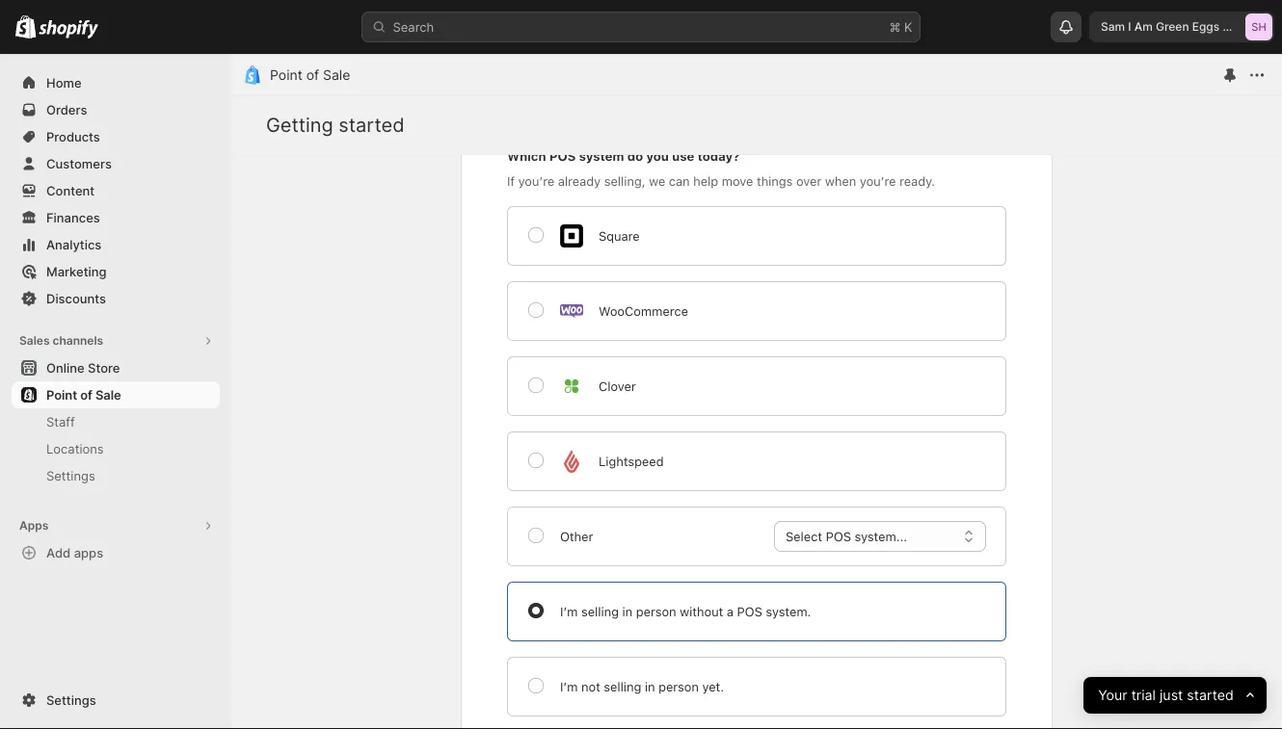 Task type: locate. For each thing, give the bounding box(es) containing it.
point up staff
[[46, 388, 77, 403]]

0 vertical spatial started
[[339, 113, 405, 137]]

0 horizontal spatial shopify image
[[15, 15, 36, 38]]

point of sale down online store
[[46, 388, 121, 403]]

1 vertical spatial started
[[1187, 688, 1234, 704]]

analytics
[[46, 237, 102, 252]]

1 vertical spatial settings link
[[12, 687, 220, 714]]

sale
[[323, 67, 350, 83], [95, 388, 121, 403]]

point of sale
[[270, 67, 350, 83], [46, 388, 121, 403]]

sale up getting started
[[323, 67, 350, 83]]

point of sale link down store
[[12, 382, 220, 409]]

apps button
[[12, 513, 220, 540]]

0 horizontal spatial sale
[[95, 388, 121, 403]]

0 vertical spatial of
[[306, 67, 319, 83]]

0 vertical spatial point of sale link
[[270, 67, 350, 83]]

trial
[[1131, 688, 1156, 704]]

add apps
[[46, 546, 103, 561]]

marketing
[[46, 264, 107, 279]]

marketing link
[[12, 258, 220, 285]]

your trial just started
[[1098, 688, 1234, 704]]

apps
[[74, 546, 103, 561]]

1 settings link from the top
[[12, 463, 220, 490]]

i
[[1128, 20, 1131, 34]]

of down online store
[[80, 388, 92, 403]]

green
[[1156, 20, 1189, 34]]

1 vertical spatial point
[[46, 388, 77, 403]]

1 horizontal spatial point of sale
[[270, 67, 350, 83]]

1 vertical spatial point of sale
[[46, 388, 121, 403]]

started right getting
[[339, 113, 405, 137]]

sam
[[1101, 20, 1125, 34]]

home link
[[12, 69, 220, 96]]

of
[[306, 67, 319, 83], [80, 388, 92, 403]]

settings link
[[12, 463, 220, 490], [12, 687, 220, 714]]

icon for point of sale image
[[243, 66, 262, 85]]

online store
[[46, 361, 120, 376]]

shopify image
[[15, 15, 36, 38], [39, 20, 99, 39]]

0 horizontal spatial started
[[339, 113, 405, 137]]

point of sale up getting
[[270, 67, 350, 83]]

started inside dropdown button
[[1187, 688, 1234, 704]]

1 horizontal spatial of
[[306, 67, 319, 83]]

just
[[1160, 688, 1183, 704]]

am
[[1134, 20, 1153, 34]]

point of sale link
[[270, 67, 350, 83], [12, 382, 220, 409]]

2 settings from the top
[[46, 693, 96, 708]]

⌘ k
[[889, 19, 913, 34]]

2 settings link from the top
[[12, 687, 220, 714]]

online store link
[[12, 355, 220, 382]]

started
[[339, 113, 405, 137], [1187, 688, 1234, 704]]

point of sale link up getting
[[270, 67, 350, 83]]

eggs
[[1192, 20, 1220, 34]]

products link
[[12, 123, 220, 150]]

analytics link
[[12, 231, 220, 258]]

1 vertical spatial of
[[80, 388, 92, 403]]

point
[[270, 67, 303, 83], [46, 388, 77, 403]]

discounts
[[46, 291, 106, 306]]

settings
[[46, 469, 95, 483], [46, 693, 96, 708]]

point right icon for point of sale
[[270, 67, 303, 83]]

products
[[46, 129, 100, 144]]

0 horizontal spatial of
[[80, 388, 92, 403]]

started right just
[[1187, 688, 1234, 704]]

1 horizontal spatial started
[[1187, 688, 1234, 704]]

store
[[88, 361, 120, 376]]

apps
[[19, 519, 48, 533]]

0 horizontal spatial point of sale link
[[12, 382, 220, 409]]

0 vertical spatial point
[[270, 67, 303, 83]]

and
[[1223, 20, 1244, 34]]

finances
[[46, 210, 100, 225]]

0 vertical spatial settings link
[[12, 463, 220, 490]]

1 horizontal spatial shopify image
[[39, 20, 99, 39]]

of up getting
[[306, 67, 319, 83]]

0 vertical spatial settings
[[46, 469, 95, 483]]

sale down store
[[95, 388, 121, 403]]

1 vertical spatial settings
[[46, 693, 96, 708]]

1 vertical spatial point of sale link
[[12, 382, 220, 409]]

staff link
[[12, 409, 220, 436]]

0 horizontal spatial point of sale
[[46, 388, 121, 403]]

0 vertical spatial sale
[[323, 67, 350, 83]]



Task type: vqa. For each thing, say whether or not it's contained in the screenshot.
ADD SHARING DETAILS Button
no



Task type: describe. For each thing, give the bounding box(es) containing it.
1 horizontal spatial sale
[[323, 67, 350, 83]]

1 settings from the top
[[46, 469, 95, 483]]

1 horizontal spatial point
[[270, 67, 303, 83]]

0 horizontal spatial point
[[46, 388, 77, 403]]

your trial just started button
[[1083, 678, 1267, 714]]

customers
[[46, 156, 112, 171]]

0 vertical spatial point of sale
[[270, 67, 350, 83]]

orders link
[[12, 96, 220, 123]]

getting
[[266, 113, 333, 137]]

channels
[[53, 334, 103, 348]]

sales channels
[[19, 334, 103, 348]]

sales
[[19, 334, 50, 348]]

content link
[[12, 177, 220, 204]]

1 horizontal spatial point of sale link
[[270, 67, 350, 83]]

orders
[[46, 102, 87, 117]]

online store button
[[0, 355, 231, 382]]

sales channels button
[[12, 328, 220, 355]]

sam i am green eggs and ham
[[1101, 20, 1272, 34]]

k
[[904, 19, 913, 34]]

locations
[[46, 442, 104, 456]]

finances link
[[12, 204, 220, 231]]

ham
[[1247, 20, 1272, 34]]

getting started
[[266, 113, 405, 137]]

add apps button
[[12, 540, 220, 567]]

add
[[46, 546, 71, 561]]

home
[[46, 75, 82, 90]]

your
[[1098, 688, 1127, 704]]

content
[[46, 183, 95, 198]]

⌘
[[889, 19, 901, 34]]

discounts link
[[12, 285, 220, 312]]

online
[[46, 361, 84, 376]]

search
[[393, 19, 434, 34]]

sam i am green eggs and ham image
[[1246, 13, 1273, 40]]

staff
[[46, 415, 75, 429]]

customers link
[[12, 150, 220, 177]]

locations link
[[12, 436, 220, 463]]

1 vertical spatial sale
[[95, 388, 121, 403]]



